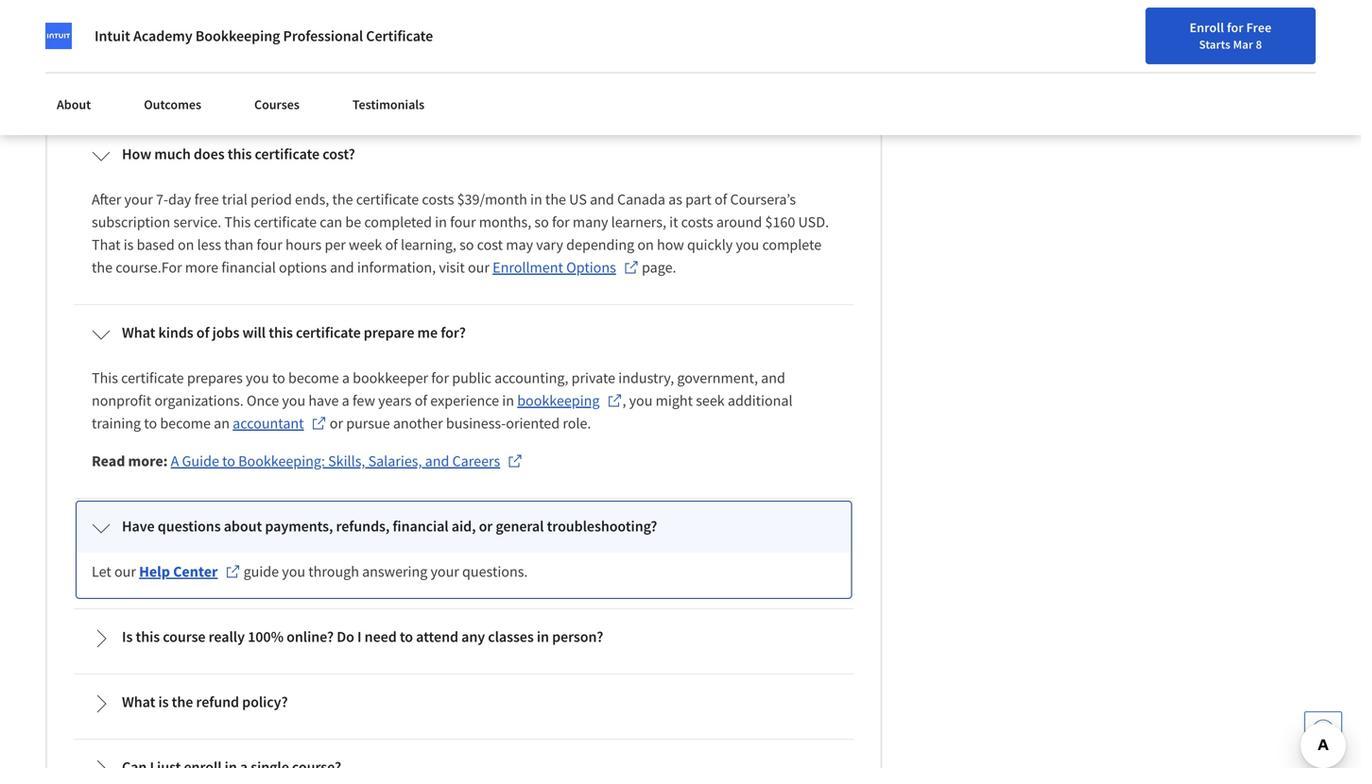 Task type: locate. For each thing, give the bounding box(es) containing it.
skills up level on the left of the page
[[158, 12, 191, 30]]

financial left aid,
[[393, 518, 449, 536]]

1 horizontal spatial i
[[358, 628, 362, 647]]

for inside after your 7-day free trial period ends, the certificate costs $39/month in the us and canada as part of coursera's subscription service. this certificate can be completed in four months, so for many learners, it costs around $160 usd. that is based on less than four hours per week of learning, so cost may vary depending on how quickly you complete the course.for more financial options and information, visit our
[[552, 213, 570, 232]]

1 horizontal spatial become
[[288, 369, 339, 388]]

and inside as a beginner-level course, no skills or experience is required. when you complete this course, you'll gain a foundational understanding of accounting principles and an introduction to quickbooks online.
[[426, 80, 450, 99]]

on left less
[[178, 236, 194, 255]]

another
[[393, 414, 443, 433]]

to inside as a beginner-level course, no skills or experience is required. when you complete this course, you'll gain a foundational understanding of accounting principles and an introduction to quickbooks online.
[[554, 80, 568, 99]]

to left attend
[[400, 628, 413, 647]]

to inside , you might seek additional training to become an
[[144, 414, 157, 433]]

0 horizontal spatial course,
[[214, 57, 260, 76]]

1 vertical spatial experience
[[333, 57, 402, 76]]

0 horizontal spatial an
[[214, 414, 230, 433]]

is left refund
[[158, 693, 169, 712]]

1 what from the top
[[122, 12, 155, 30]]

you right ,
[[630, 392, 653, 411]]

0 horizontal spatial financial
[[222, 258, 276, 277]]

and left careers
[[425, 452, 450, 471]]

2 vertical spatial opens in a new tab image
[[508, 454, 523, 469]]

1 horizontal spatial complete
[[763, 236, 822, 255]]

online?
[[287, 628, 334, 647]]

an inside as a beginner-level course, no skills or experience is required. when you complete this course, you'll gain a foundational understanding of accounting principles and an introduction to quickbooks online.
[[453, 80, 469, 99]]

2 vertical spatial what
[[122, 693, 155, 712]]

2 vertical spatial experience
[[431, 392, 499, 411]]

0 vertical spatial what
[[122, 12, 155, 30]]

certificate up 'completed'
[[356, 190, 419, 209]]

bookkeeping link
[[518, 390, 623, 413]]

and right us
[[590, 190, 615, 209]]

public
[[452, 369, 492, 388]]

quickbooks
[[571, 80, 646, 99]]

day
[[168, 190, 191, 209]]

0 vertical spatial an
[[453, 80, 469, 99]]

0 horizontal spatial this
[[92, 369, 118, 388]]

1 horizontal spatial on
[[638, 236, 654, 255]]

accounting
[[287, 80, 358, 99]]

your down "have questions about payments, refunds, financial aid, or general troubleshooting?" dropdown button
[[431, 563, 459, 582]]

additional
[[728, 392, 793, 411]]

costs up 'completed'
[[422, 190, 454, 209]]

an inside , you might seek additional training to become an
[[214, 414, 230, 433]]

1 vertical spatial skills
[[282, 57, 314, 76]]

of up another
[[415, 392, 428, 411]]

a left the bookkeeper
[[342, 369, 350, 388]]

costs
[[422, 190, 454, 209], [682, 213, 714, 232]]

and up additional
[[761, 369, 786, 388]]

and
[[426, 80, 450, 99], [590, 190, 615, 209], [330, 258, 354, 277], [761, 369, 786, 388], [425, 452, 450, 471]]

more
[[185, 258, 219, 277]]

or
[[194, 12, 208, 30], [317, 57, 330, 76], [330, 414, 343, 433], [479, 518, 493, 536]]

intuit image
[[45, 23, 72, 49]]

2 horizontal spatial for
[[1228, 19, 1244, 36]]

skills inside dropdown button
[[158, 12, 191, 30]]

1 vertical spatial what
[[122, 324, 155, 343]]

1 vertical spatial an
[[214, 414, 230, 433]]

for inside this certificate prepares you to become a bookkeeper for public accounting, private industry, government, and nonprofit organizations. once you have a few years of experience in
[[432, 369, 449, 388]]

our
[[468, 258, 490, 277], [114, 563, 136, 582]]

experience
[[211, 12, 282, 30], [333, 57, 402, 76], [431, 392, 499, 411]]

is inside as a beginner-level course, no skills or experience is required. when you complete this course, you'll gain a foundational understanding of accounting principles and an introduction to quickbooks online.
[[405, 57, 415, 76]]

to right guide
[[222, 452, 235, 471]]

1 horizontal spatial financial
[[393, 518, 449, 536]]

become down organizations.
[[160, 414, 211, 433]]

1 vertical spatial is
[[124, 236, 134, 255]]

an down organizations.
[[214, 414, 230, 433]]

opens in a new tab image for a guide to bookkeeping: skills, salaries, and careers
[[508, 454, 523, 469]]

certificate up period
[[255, 145, 320, 164]]

opens in a new tab image
[[608, 394, 623, 409], [225, 565, 241, 580]]

a guide to bookkeeping: skills, salaries, and careers link
[[171, 450, 523, 473]]

before
[[347, 12, 389, 30]]

what up beginner-
[[122, 12, 155, 30]]

course, up "online."
[[633, 57, 679, 76]]

how
[[122, 145, 151, 164]]

to up the once
[[272, 369, 285, 388]]

i
[[304, 12, 309, 30], [358, 628, 362, 647]]

opens in a new tab image left guide
[[225, 565, 241, 580]]

costs down 'part'
[[682, 213, 714, 232]]

the left us
[[546, 190, 566, 209]]

0 vertical spatial become
[[288, 369, 339, 388]]

0 vertical spatial opens in a new tab image
[[608, 394, 623, 409]]

is
[[405, 57, 415, 76], [124, 236, 134, 255], [158, 693, 169, 712]]

complete up quickbooks
[[545, 57, 604, 76]]

opens in a new tab image inside accountant link
[[312, 416, 327, 431]]

opens in a new tab image
[[624, 260, 639, 275], [312, 416, 327, 431], [508, 454, 523, 469]]

ends,
[[295, 190, 329, 209]]

0 horizontal spatial four
[[257, 236, 283, 255]]

of down no
[[272, 80, 284, 99]]

four down $39/month
[[450, 213, 476, 232]]

0 vertical spatial need
[[312, 12, 344, 30]]

0 vertical spatial is
[[405, 57, 415, 76]]

1 horizontal spatial this
[[225, 213, 251, 232]]

0 vertical spatial opens in a new tab image
[[624, 260, 639, 275]]

this up quickbooks
[[607, 57, 630, 76]]

can
[[320, 213, 343, 232]]

completed
[[364, 213, 432, 232]]

our down cost
[[468, 258, 490, 277]]

1 vertical spatial opens in a new tab image
[[312, 416, 327, 431]]

opens in a new tab image right careers
[[508, 454, 523, 469]]

2 horizontal spatial is
[[405, 57, 415, 76]]

1 vertical spatial i
[[358, 628, 362, 647]]

beginner-
[[120, 57, 181, 76]]

outcomes link
[[133, 85, 213, 124]]

certificate up nonprofit
[[121, 369, 184, 388]]

and down required.
[[426, 80, 450, 99]]

is inside after your 7-day free trial period ends, the certificate costs $39/month in the us and canada as part of coursera's subscription service. this certificate can be completed in four months, so for many learners, it costs around $160 usd. that is based on less than four hours per week of learning, so cost may vary depending on how quickly you complete the course.for more financial options and information, visit our
[[124, 236, 134, 255]]

3 what from the top
[[122, 693, 155, 712]]

$39/month
[[457, 190, 528, 209]]

based
[[137, 236, 175, 255]]

for up vary
[[552, 213, 570, 232]]

1 horizontal spatial experience
[[333, 57, 402, 76]]

1 vertical spatial this
[[92, 369, 118, 388]]

what for what skills or experience do i need before taking this course?
[[122, 12, 155, 30]]

or right academy
[[194, 12, 208, 30]]

1 horizontal spatial an
[[453, 80, 469, 99]]

is right that
[[124, 236, 134, 255]]

in right classes
[[537, 628, 549, 647]]

1 horizontal spatial for
[[552, 213, 570, 232]]

is this course really 100% online? do i need to attend any classes in person? button
[[77, 613, 851, 664]]

for up mar
[[1228, 19, 1244, 36]]

$160
[[766, 213, 796, 232]]

what for what kinds of jobs will this certificate prepare me for?
[[122, 324, 155, 343]]

certificate inside "dropdown button"
[[255, 145, 320, 164]]

how
[[657, 236, 685, 255]]

your
[[124, 190, 153, 209], [431, 563, 459, 582]]

what
[[122, 12, 155, 30], [122, 324, 155, 343], [122, 693, 155, 712]]

you inside after your 7-day free trial period ends, the certificate costs $39/month in the us and canada as part of coursera's subscription service. this certificate can be completed in four months, so for many learners, it costs around $160 usd. that is based on less than four hours per week of learning, so cost may vary depending on how quickly you complete the course.for more financial options and information, visit our
[[736, 236, 760, 255]]

you
[[518, 57, 542, 76], [736, 236, 760, 255], [246, 369, 269, 388], [282, 392, 306, 411], [630, 392, 653, 411], [282, 563, 306, 582]]

need
[[312, 12, 344, 30], [365, 628, 397, 647]]

so left cost
[[460, 236, 474, 255]]

vary
[[537, 236, 564, 255]]

what is the refund policy? button
[[77, 678, 851, 729]]

2 horizontal spatial experience
[[431, 392, 499, 411]]

opens in a new tab image down have
[[312, 416, 327, 431]]

gain
[[720, 57, 747, 76]]

opens in a new tab image inside 'enrollment options' link
[[624, 260, 639, 275]]

page.
[[639, 258, 680, 277]]

questions
[[158, 518, 221, 536]]

None search field
[[270, 12, 582, 50]]

opens in a new tab image down depending
[[624, 260, 639, 275]]

of inside this certificate prepares you to become a bookkeeper for public accounting, private industry, government, and nonprofit organizations. once you have a few years of experience in
[[415, 392, 428, 411]]

to right training
[[144, 414, 157, 433]]

really
[[209, 628, 245, 647]]

100%
[[248, 628, 284, 647]]

opens in a new tab image inside bookkeeping link
[[608, 394, 623, 409]]

1 horizontal spatial our
[[468, 258, 490, 277]]

you inside as a beginner-level course, no skills or experience is required. when you complete this course, you'll gain a foundational understanding of accounting principles and an introduction to quickbooks online.
[[518, 57, 542, 76]]

your left 7-
[[124, 190, 153, 209]]

week
[[349, 236, 382, 255]]

0 vertical spatial our
[[468, 258, 490, 277]]

the down that
[[92, 258, 113, 277]]

what skills or experience do i need before taking this course?
[[122, 12, 512, 30]]

2 what from the top
[[122, 324, 155, 343]]

in down accounting,
[[502, 392, 514, 411]]

opens in a new tab image down private
[[608, 394, 623, 409]]

the left refund
[[172, 693, 193, 712]]

online.
[[649, 80, 695, 99]]

you up accountant link
[[282, 392, 306, 411]]

certificate left prepare
[[296, 324, 361, 343]]

four right than
[[257, 236, 283, 255]]

what kinds of jobs will this certificate prepare me for? button
[[77, 309, 851, 360]]

this up than
[[225, 213, 251, 232]]

experience left do
[[211, 12, 282, 30]]

complete down $160
[[763, 236, 822, 255]]

1 on from the left
[[178, 236, 194, 255]]

0 horizontal spatial complete
[[545, 57, 604, 76]]

course?
[[463, 12, 512, 30]]

opens in a new tab image inside a guide to bookkeeping: skills, salaries, and careers link
[[508, 454, 523, 469]]

2 vertical spatial is
[[158, 693, 169, 712]]

refund
[[196, 693, 239, 712]]

course
[[163, 628, 206, 647]]

become up have
[[288, 369, 339, 388]]

1 horizontal spatial four
[[450, 213, 476, 232]]

0 vertical spatial for
[[1228, 19, 1244, 36]]

of inside as a beginner-level course, no skills or experience is required. when you complete this course, you'll gain a foundational understanding of accounting principles and an introduction to quickbooks online.
[[272, 80, 284, 99]]

1 horizontal spatial opens in a new tab image
[[508, 454, 523, 469]]

this inside after your 7-day free trial period ends, the certificate costs $39/month in the us and canada as part of coursera's subscription service. this certificate can be completed in four months, so for many learners, it costs around $160 usd. that is based on less than four hours per week of learning, so cost may vary depending on how quickly you complete the course.for more financial options and information, visit our
[[225, 213, 251, 232]]

this inside as a beginner-level course, no skills or experience is required. when you complete this course, you'll gain a foundational understanding of accounting principles and an introduction to quickbooks online.
[[607, 57, 630, 76]]

0 horizontal spatial is
[[124, 236, 134, 255]]

government,
[[678, 369, 758, 388]]

0 vertical spatial experience
[[211, 12, 282, 30]]

of right 'part'
[[715, 190, 728, 209]]

0 horizontal spatial costs
[[422, 190, 454, 209]]

enrollment options link
[[493, 257, 639, 279]]

through
[[309, 563, 359, 582]]

0 horizontal spatial on
[[178, 236, 194, 255]]

business-
[[446, 414, 506, 433]]

for left public
[[432, 369, 449, 388]]

the inside dropdown button
[[172, 693, 193, 712]]

enrollment
[[493, 258, 564, 277]]

this up nonprofit
[[92, 369, 118, 388]]

nonprofit
[[92, 392, 151, 411]]

you up introduction at the top left
[[518, 57, 542, 76]]

1 horizontal spatial is
[[158, 693, 169, 712]]

an down required.
[[453, 80, 469, 99]]

to inside this certificate prepares you to become a bookkeeper for public accounting, private industry, government, and nonprofit organizations. once you have a few years of experience in
[[272, 369, 285, 388]]

experience up principles
[[333, 57, 402, 76]]

after your 7-day free trial period ends, the certificate costs $39/month in the us and canada as part of coursera's subscription service. this certificate can be completed in four months, so for many learners, it costs around $160 usd. that is based on less than four hours per week of learning, so cost may vary depending on how quickly you complete the course.for more financial options and information, visit our
[[92, 190, 833, 277]]

read more:
[[92, 452, 171, 471]]

1 horizontal spatial opens in a new tab image
[[608, 394, 623, 409]]

2 horizontal spatial opens in a new tab image
[[624, 260, 639, 275]]

0 horizontal spatial need
[[312, 12, 344, 30]]

1 horizontal spatial course,
[[633, 57, 679, 76]]

certificate
[[366, 26, 433, 45]]

financial down than
[[222, 258, 276, 277]]

bookkeeping:
[[238, 452, 325, 471]]

1 horizontal spatial skills
[[282, 57, 314, 76]]

1 horizontal spatial need
[[365, 628, 397, 647]]

skills
[[158, 12, 191, 30], [282, 57, 314, 76]]

1 horizontal spatial so
[[535, 213, 549, 232]]

hours
[[286, 236, 322, 255]]

private
[[572, 369, 616, 388]]

1 vertical spatial financial
[[393, 518, 449, 536]]

0 horizontal spatial experience
[[211, 12, 282, 30]]

or inside as a beginner-level course, no skills or experience is required. when you complete this course, you'll gain a foundational understanding of accounting principles and an introduction to quickbooks online.
[[317, 57, 330, 76]]

financial inside after your 7-day free trial period ends, the certificate costs $39/month in the us and canada as part of coursera's subscription service. this certificate can be completed in four months, so for many learners, it costs around $160 usd. that is based on less than four hours per week of learning, so cost may vary depending on how quickly you complete the course.for more financial options and information, visit our
[[222, 258, 276, 277]]

1 vertical spatial four
[[257, 236, 283, 255]]

0 vertical spatial complete
[[545, 57, 604, 76]]

2 vertical spatial for
[[432, 369, 449, 388]]

1 horizontal spatial costs
[[682, 213, 714, 232]]

0 horizontal spatial skills
[[158, 12, 191, 30]]

depending
[[567, 236, 635, 255]]

0 vertical spatial this
[[225, 213, 251, 232]]

0 vertical spatial financial
[[222, 258, 276, 277]]

guide
[[182, 452, 219, 471]]

level
[[181, 57, 211, 76]]

1 vertical spatial opens in a new tab image
[[225, 565, 241, 580]]

this right does on the top of page
[[228, 145, 252, 164]]

what inside dropdown button
[[122, 693, 155, 712]]

to left quickbooks
[[554, 80, 568, 99]]

is up principles
[[405, 57, 415, 76]]

skills right no
[[282, 57, 314, 76]]

0 vertical spatial your
[[124, 190, 153, 209]]

what down is
[[122, 693, 155, 712]]

opens in a new tab image inside the help center link
[[225, 565, 241, 580]]

help center
[[139, 563, 218, 582]]

0 vertical spatial skills
[[158, 12, 191, 30]]

as
[[92, 57, 107, 76]]

subscription
[[92, 213, 170, 232]]

1 horizontal spatial your
[[431, 563, 459, 582]]

of up information,
[[385, 236, 398, 255]]

certificate
[[255, 145, 320, 164], [356, 190, 419, 209], [254, 213, 317, 232], [296, 324, 361, 343], [121, 369, 184, 388]]

1 vertical spatial become
[[160, 414, 211, 433]]

does
[[194, 145, 225, 164]]

menu item
[[1023, 19, 1145, 80]]

0 horizontal spatial opens in a new tab image
[[312, 416, 327, 431]]

our right let
[[114, 563, 136, 582]]

certificate down period
[[254, 213, 317, 232]]

0 horizontal spatial become
[[160, 414, 211, 433]]

what left kinds
[[122, 324, 155, 343]]

become inside , you might seek additional training to become an
[[160, 414, 211, 433]]

you down the around on the right of the page
[[736, 236, 760, 255]]

classes
[[488, 628, 534, 647]]

0 horizontal spatial for
[[432, 369, 449, 388]]

for
[[1228, 19, 1244, 36], [552, 213, 570, 232], [432, 369, 449, 388]]

skills inside as a beginner-level course, no skills or experience is required. when you complete this course, you'll gain a foundational understanding of accounting principles and an introduction to quickbooks online.
[[282, 57, 314, 76]]

0 horizontal spatial so
[[460, 236, 474, 255]]

or up accounting
[[317, 57, 330, 76]]

0 vertical spatial i
[[304, 12, 309, 30]]

of
[[272, 80, 284, 99], [715, 190, 728, 209], [385, 236, 398, 255], [197, 324, 209, 343], [415, 392, 428, 411]]

so up vary
[[535, 213, 549, 232]]

what for what is the refund policy?
[[122, 693, 155, 712]]

payments,
[[265, 518, 333, 536]]

questions.
[[463, 563, 528, 582]]

experience up or pursue another business-oriented role.
[[431, 392, 499, 411]]

course, up understanding at top left
[[214, 57, 260, 76]]

on down "learners,"
[[638, 236, 654, 255]]

0 horizontal spatial our
[[114, 563, 136, 582]]

0 horizontal spatial your
[[124, 190, 153, 209]]

skills,
[[328, 452, 365, 471]]

1 vertical spatial complete
[[763, 236, 822, 255]]

1 vertical spatial for
[[552, 213, 570, 232]]

guide you through answering your questions.
[[241, 563, 528, 582]]

prepares
[[187, 369, 243, 388]]

of left "jobs"
[[197, 324, 209, 343]]

to
[[554, 80, 568, 99], [272, 369, 285, 388], [144, 414, 157, 433], [222, 452, 235, 471], [400, 628, 413, 647]]

intuit
[[95, 26, 130, 45]]

0 horizontal spatial opens in a new tab image
[[225, 565, 241, 580]]



Task type: vqa. For each thing, say whether or not it's contained in the screenshot.
industries,
no



Task type: describe. For each thing, give the bounding box(es) containing it.
part
[[686, 190, 712, 209]]

let
[[92, 563, 111, 582]]

person?
[[552, 628, 604, 647]]

more:
[[128, 452, 168, 471]]

cost
[[477, 236, 503, 255]]

to inside dropdown button
[[400, 628, 413, 647]]

0 vertical spatial four
[[450, 213, 476, 232]]

about
[[224, 518, 262, 536]]

few
[[353, 392, 375, 411]]

experience inside what skills or experience do i need before taking this course? dropdown button
[[211, 12, 282, 30]]

accountant link
[[233, 413, 327, 435]]

what kinds of jobs will this certificate prepare me for?
[[122, 324, 466, 343]]

us
[[570, 190, 587, 209]]

quickly
[[688, 236, 733, 255]]

complete inside after your 7-day free trial period ends, the certificate costs $39/month in the us and canada as part of coursera's subscription service. this certificate can be completed in four months, so for many learners, it costs around $160 usd. that is based on less than four hours per week of learning, so cost may vary depending on how quickly you complete the course.for more financial options and information, visit our
[[763, 236, 822, 255]]

complete inside as a beginner-level course, no skills or experience is required. when you complete this course, you'll gain a foundational understanding of accounting principles and an introduction to quickbooks online.
[[545, 57, 604, 76]]

the up be
[[332, 190, 353, 209]]

what skills or experience do i need before taking this course? button
[[77, 0, 851, 47]]

certificate inside this certificate prepares you to become a bookkeeper for public accounting, private industry, government, and nonprofit organizations. once you have a few years of experience in
[[121, 369, 184, 388]]

0 horizontal spatial i
[[304, 12, 309, 30]]

you inside , you might seek additional training to become an
[[630, 392, 653, 411]]

testimonials
[[353, 96, 425, 113]]

for inside enroll for free starts mar 8
[[1228, 19, 1244, 36]]

accounting,
[[495, 369, 569, 388]]

in inside is this course really 100% online? do i need to attend any classes in person? dropdown button
[[537, 628, 549, 647]]

bookkeeping
[[196, 26, 280, 45]]

have
[[122, 518, 155, 536]]

financial inside dropdown button
[[393, 518, 449, 536]]

many
[[573, 213, 609, 232]]

experience inside this certificate prepares you to become a bookkeeper for public accounting, private industry, government, and nonprofit organizations. once you have a few years of experience in
[[431, 392, 499, 411]]

guide
[[244, 563, 279, 582]]

careers
[[453, 452, 500, 471]]

this inside this certificate prepares you to become a bookkeeper for public accounting, private industry, government, and nonprofit organizations. once you have a few years of experience in
[[92, 369, 118, 388]]

1 vertical spatial our
[[114, 563, 136, 582]]

months,
[[479, 213, 532, 232]]

options
[[279, 258, 327, 277]]

or pursue another business-oriented role.
[[327, 414, 595, 433]]

0 vertical spatial so
[[535, 213, 549, 232]]

understanding
[[176, 80, 269, 99]]

than
[[224, 236, 254, 255]]

troubleshooting?
[[547, 518, 658, 536]]

you up the once
[[246, 369, 269, 388]]

0 vertical spatial costs
[[422, 190, 454, 209]]

help
[[139, 563, 170, 582]]

2 on from the left
[[638, 236, 654, 255]]

free
[[1247, 19, 1272, 36]]

be
[[346, 213, 361, 232]]

this right 'taking'
[[436, 12, 460, 30]]

a right as at the top left of page
[[110, 57, 117, 76]]

in up months,
[[531, 190, 543, 209]]

you right guide
[[282, 563, 306, 582]]

1 vertical spatial need
[[365, 628, 397, 647]]

trial
[[222, 190, 248, 209]]

options
[[567, 258, 616, 277]]

starts
[[1200, 37, 1231, 52]]

in inside this certificate prepares you to become a bookkeeper for public accounting, private industry, government, and nonprofit organizations. once you have a few years of experience in
[[502, 392, 514, 411]]

seek
[[696, 392, 725, 411]]

or right aid,
[[479, 518, 493, 536]]

introduction
[[472, 80, 551, 99]]

center
[[173, 563, 218, 582]]

1 vertical spatial your
[[431, 563, 459, 582]]

certificate inside dropdown button
[[296, 324, 361, 343]]

is inside dropdown button
[[158, 693, 169, 712]]

once
[[247, 392, 279, 411]]

a left "few"
[[342, 392, 350, 411]]

experience inside as a beginner-level course, no skills or experience is required. when you complete this course, you'll gain a foundational understanding of accounting principles and an introduction to quickbooks online.
[[333, 57, 402, 76]]

may
[[506, 236, 533, 255]]

about
[[57, 96, 91, 113]]

opens in a new tab image for ,
[[608, 394, 623, 409]]

1 course, from the left
[[214, 57, 260, 76]]

around
[[717, 213, 763, 232]]

principles
[[361, 80, 423, 99]]

service.
[[173, 213, 221, 232]]

answering
[[362, 563, 428, 582]]

testimonials link
[[341, 85, 436, 124]]

as a beginner-level course, no skills or experience is required. when you complete this course, you'll gain a foundational understanding of accounting principles and an introduction to quickbooks online.
[[92, 57, 761, 99]]

coursera's
[[731, 190, 796, 209]]

you'll
[[682, 57, 717, 76]]

or down have
[[330, 414, 343, 433]]

intuit academy bookkeeping professional certificate
[[95, 26, 433, 45]]

taking
[[392, 12, 433, 30]]

for?
[[441, 324, 466, 343]]

this right will at top
[[269, 324, 293, 343]]

prepare
[[364, 324, 415, 343]]

2 course, from the left
[[633, 57, 679, 76]]

a
[[171, 452, 179, 471]]

no
[[263, 57, 279, 76]]

free
[[194, 190, 219, 209]]

as
[[669, 190, 683, 209]]

1 vertical spatial so
[[460, 236, 474, 255]]

about link
[[45, 85, 102, 124]]

this right is
[[136, 628, 160, 647]]

help center image
[[1313, 720, 1335, 742]]

will
[[243, 324, 266, 343]]

bookkeeper
[[353, 369, 429, 388]]

years
[[378, 392, 412, 411]]

our inside after your 7-day free trial period ends, the certificate costs $39/month in the us and canada as part of coursera's subscription service. this certificate can be completed in four months, so for many learners, it costs around $160 usd. that is based on less than four hours per week of learning, so cost may vary depending on how quickly you complete the course.for more financial options and information, visit our
[[468, 258, 490, 277]]

have questions about payments, refunds, financial aid, or general troubleshooting?
[[122, 518, 658, 536]]

industry,
[[619, 369, 675, 388]]

your inside after your 7-day free trial period ends, the certificate costs $39/month in the us and canada as part of coursera's subscription service. this certificate can be completed in four months, so for many learners, it costs around $160 usd. that is based on less than four hours per week of learning, so cost may vary depending on how quickly you complete the course.for more financial options and information, visit our
[[124, 190, 153, 209]]

bookkeeping
[[518, 392, 600, 411]]

and down per
[[330, 258, 354, 277]]

in up learning,
[[435, 213, 447, 232]]

learners,
[[612, 213, 667, 232]]

opens in a new tab image for guide
[[225, 565, 241, 580]]

do
[[285, 12, 301, 30]]

is
[[122, 628, 133, 647]]

opens in a new tab image for accountant
[[312, 416, 327, 431]]

how much does this certificate cost? button
[[77, 130, 851, 181]]

jobs
[[212, 324, 240, 343]]

a right gain
[[750, 57, 758, 76]]

visit
[[439, 258, 465, 277]]

professional
[[283, 26, 363, 45]]

become inside this certificate prepares you to become a bookkeeper for public accounting, private industry, government, and nonprofit organizations. once you have a few years of experience in
[[288, 369, 339, 388]]

required.
[[418, 57, 476, 76]]

period
[[251, 190, 292, 209]]

any
[[462, 628, 485, 647]]

general
[[496, 518, 544, 536]]

kinds
[[158, 324, 194, 343]]

might
[[656, 392, 693, 411]]

this inside "dropdown button"
[[228, 145, 252, 164]]

a guide to bookkeeping: skills, salaries, and careers
[[171, 452, 500, 471]]

have questions about payments, refunds, financial aid, or general troubleshooting? button
[[77, 502, 851, 553]]

1 vertical spatial costs
[[682, 213, 714, 232]]

opens in a new tab image for enrollment options
[[624, 260, 639, 275]]

is this course really 100% online? do i need to attend any classes in person?
[[122, 628, 604, 647]]

and inside this certificate prepares you to become a bookkeeper for public accounting, private industry, government, and nonprofit organizations. once you have a few years of experience in
[[761, 369, 786, 388]]

coursera image
[[23, 15, 143, 46]]

of inside dropdown button
[[197, 324, 209, 343]]



